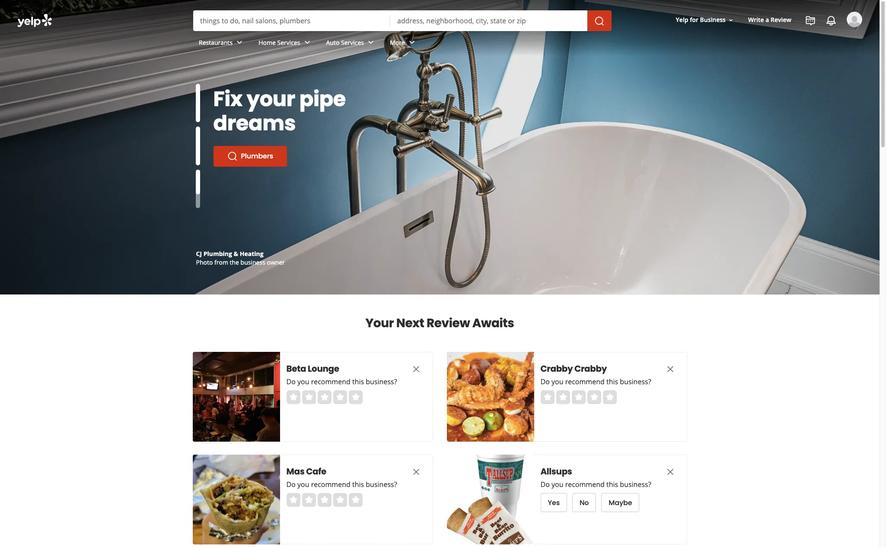 Task type: vqa. For each thing, say whether or not it's contained in the screenshot.
Business categories element
yes



Task type: describe. For each thing, give the bounding box(es) containing it.
your
[[365, 315, 394, 332]]

write a review
[[748, 16, 791, 24]]

next
[[396, 315, 424, 332]]

user actions element
[[669, 11, 874, 64]]

you for crabby
[[551, 377, 563, 387]]

cj
[[196, 250, 202, 258]]

2 crabby from the left
[[574, 363, 607, 375]]

yes
[[548, 498, 560, 508]]

do you recommend this business? for lounge
[[286, 377, 397, 387]]

cafe
[[306, 466, 326, 478]]

1 select slide image from the top
[[196, 84, 200, 122]]

allsups
[[540, 466, 572, 478]]

24 chevron down v2 image for auto services
[[366, 37, 376, 48]]

dismiss card image for beta lounge
[[411, 364, 421, 375]]

projects image
[[805, 16, 816, 26]]

(no rating) image for crabby
[[540, 391, 617, 405]]

more
[[390, 38, 405, 47]]

plumbers link
[[213, 146, 287, 167]]

owner
[[267, 258, 285, 267]]

plumbing
[[203, 250, 232, 258]]

crabby crabby
[[540, 363, 607, 375]]

yelp
[[676, 16, 688, 24]]

beta lounge link
[[286, 363, 394, 375]]

mas
[[286, 466, 304, 478]]

business? for lounge
[[366, 377, 397, 387]]

fix your pipe dreams
[[213, 85, 346, 138]]

you for beta
[[297, 377, 309, 387]]

Find text field
[[200, 16, 383, 25]]

do for beta
[[286, 377, 296, 387]]

mas cafe
[[286, 466, 326, 478]]

maybe
[[609, 498, 632, 508]]

this up maybe button
[[606, 480, 618, 490]]

write
[[748, 16, 764, 24]]

Near text field
[[397, 16, 580, 25]]

(no rating) image for lounge
[[286, 391, 362, 405]]

beta lounge
[[286, 363, 339, 375]]

write a review link
[[745, 12, 795, 28]]

24 chevron down v2 image for home services
[[302, 37, 312, 48]]

recommend for crabby
[[565, 377, 605, 387]]

do for mas
[[286, 480, 296, 490]]

business
[[241, 258, 265, 267]]

cj plumbing & heating photo from the business owner
[[196, 250, 285, 267]]

this for cafe
[[352, 480, 364, 490]]

photo of mas cafe image
[[193, 455, 280, 545]]

auto services link
[[319, 31, 383, 56]]

24 chevron down v2 image for more
[[407, 37, 417, 48]]

do you recommend this business? down the allsups link
[[540, 480, 651, 490]]

notifications image
[[826, 16, 836, 26]]

none field find
[[200, 16, 383, 25]]

none field near
[[397, 16, 580, 25]]

for
[[690, 16, 698, 24]]

&
[[234, 250, 238, 258]]

review for a
[[771, 16, 791, 24]]

the
[[230, 258, 239, 267]]

cj plumbing & heating link
[[196, 250, 263, 258]]

review for next
[[427, 315, 470, 332]]

(no rating) image for cafe
[[286, 494, 362, 507]]

explore banner section banner
[[0, 0, 880, 295]]

beta
[[286, 363, 306, 375]]

dreams
[[213, 109, 296, 138]]

24 search v2 image
[[227, 151, 237, 162]]

yelp for business button
[[672, 12, 738, 28]]

yes button
[[540, 494, 567, 513]]

business
[[700, 16, 726, 24]]

photo of beta lounge image
[[193, 352, 280, 442]]

more link
[[383, 31, 424, 56]]

you for mas
[[297, 480, 309, 490]]



Task type: locate. For each thing, give the bounding box(es) containing it.
1 horizontal spatial dismiss card image
[[665, 467, 675, 477]]

awaits
[[472, 315, 514, 332]]

0 horizontal spatial dismiss card image
[[411, 364, 421, 375]]

do for crabby
[[540, 377, 550, 387]]

auto services
[[326, 38, 364, 47]]

1 none field from the left
[[200, 16, 383, 25]]

business? down 'crabby crabby' link
[[620, 377, 651, 387]]

recommend down mas cafe link
[[311, 480, 350, 490]]

yelp for business
[[676, 16, 726, 24]]

16 chevron down v2 image
[[727, 17, 734, 24]]

1 horizontal spatial dismiss card image
[[665, 364, 675, 375]]

do down allsups
[[540, 480, 550, 490]]

1 horizontal spatial 24 chevron down v2 image
[[407, 37, 417, 48]]

allsups link
[[540, 466, 649, 478]]

this
[[352, 377, 364, 387], [606, 377, 618, 387], [352, 480, 364, 490], [606, 480, 618, 490]]

1 services from the left
[[277, 38, 300, 47]]

0 vertical spatial review
[[771, 16, 791, 24]]

None radio
[[572, 391, 585, 405], [286, 494, 300, 507], [302, 494, 316, 507], [317, 494, 331, 507], [333, 494, 347, 507], [349, 494, 362, 507], [572, 391, 585, 405], [286, 494, 300, 507], [302, 494, 316, 507], [317, 494, 331, 507], [333, 494, 347, 507], [349, 494, 362, 507]]

24 chevron down v2 image inside more "link"
[[407, 37, 417, 48]]

do you recommend this business? for cafe
[[286, 480, 397, 490]]

services
[[277, 38, 300, 47], [341, 38, 364, 47]]

24 chevron down v2 image inside auto services link
[[366, 37, 376, 48]]

photo
[[196, 258, 213, 267]]

review right next
[[427, 315, 470, 332]]

a
[[766, 16, 769, 24]]

0 horizontal spatial crabby
[[540, 363, 573, 375]]

recommend down the allsups link
[[565, 480, 605, 490]]

1 horizontal spatial 24 chevron down v2 image
[[366, 37, 376, 48]]

0 horizontal spatial none field
[[200, 16, 383, 25]]

this down 'crabby crabby' link
[[606, 377, 618, 387]]

your
[[247, 85, 295, 114]]

recommend for lounge
[[311, 377, 350, 387]]

24 chevron down v2 image right restaurants
[[234, 37, 245, 48]]

plumbers
[[241, 151, 273, 161]]

0 horizontal spatial dismiss card image
[[411, 467, 421, 477]]

restaurants
[[199, 38, 233, 47]]

business? down mas cafe link
[[366, 480, 397, 490]]

1 horizontal spatial services
[[341, 38, 364, 47]]

dismiss card image for mas cafe
[[411, 467, 421, 477]]

24 chevron down v2 image inside restaurants "link"
[[234, 37, 245, 48]]

lounge
[[308, 363, 339, 375]]

2 none field from the left
[[397, 16, 580, 25]]

1 dismiss card image from the left
[[411, 364, 421, 375]]

review
[[771, 16, 791, 24], [427, 315, 470, 332]]

auto
[[326, 38, 339, 47]]

do down mas
[[286, 480, 296, 490]]

pipe
[[299, 85, 346, 114]]

24 chevron down v2 image right "more"
[[407, 37, 417, 48]]

24 chevron down v2 image
[[302, 37, 312, 48], [407, 37, 417, 48]]

1 horizontal spatial review
[[771, 16, 791, 24]]

24 chevron down v2 image left auto at the left of page
[[302, 37, 312, 48]]

services right home
[[277, 38, 300, 47]]

0 horizontal spatial review
[[427, 315, 470, 332]]

2 select slide image from the top
[[196, 127, 200, 165]]

this down beta lounge link
[[352, 377, 364, 387]]

0 horizontal spatial services
[[277, 38, 300, 47]]

24 chevron down v2 image for restaurants
[[234, 37, 245, 48]]

review inside user actions element
[[771, 16, 791, 24]]

you down allsups
[[551, 480, 563, 490]]

2 dismiss card image from the left
[[665, 364, 675, 375]]

0 horizontal spatial 24 chevron down v2 image
[[234, 37, 245, 48]]

rating element for lounge
[[286, 391, 362, 405]]

services for home services
[[277, 38, 300, 47]]

tyler b. image
[[847, 12, 862, 27]]

2 24 chevron down v2 image from the left
[[407, 37, 417, 48]]

(no rating) image
[[286, 391, 362, 405], [540, 391, 617, 405], [286, 494, 362, 507]]

2 dismiss card image from the left
[[665, 467, 675, 477]]

24 chevron down v2 image inside home services link
[[302, 37, 312, 48]]

recommend down 'crabby crabby' link
[[565, 377, 605, 387]]

search image
[[594, 16, 605, 26]]

business categories element
[[192, 31, 862, 56]]

1 dismiss card image from the left
[[411, 467, 421, 477]]

rating element for cafe
[[286, 494, 362, 507]]

None search field
[[0, 0, 880, 64], [193, 10, 613, 31], [0, 0, 880, 64], [193, 10, 613, 31]]

do you recommend this business? down 'crabby crabby' link
[[540, 377, 651, 387]]

1 horizontal spatial crabby
[[574, 363, 607, 375]]

3 select slide image from the top
[[196, 157, 200, 196]]

photo of allsups image
[[447, 455, 534, 545]]

1 crabby from the left
[[540, 363, 573, 375]]

home services link
[[252, 31, 319, 56]]

do you recommend this business? down mas cafe link
[[286, 480, 397, 490]]

dismiss card image for allsups
[[665, 467, 675, 477]]

you
[[297, 377, 309, 387], [551, 377, 563, 387], [297, 480, 309, 490], [551, 480, 563, 490]]

services inside home services link
[[277, 38, 300, 47]]

0 horizontal spatial 24 chevron down v2 image
[[302, 37, 312, 48]]

recommend down lounge
[[311, 377, 350, 387]]

(no rating) image down cafe
[[286, 494, 362, 507]]

heating
[[240, 250, 263, 258]]

recommend
[[311, 377, 350, 387], [565, 377, 605, 387], [311, 480, 350, 490], [565, 480, 605, 490]]

restaurants link
[[192, 31, 252, 56]]

no button
[[572, 494, 596, 513]]

select slide image
[[196, 84, 200, 122], [196, 127, 200, 165], [196, 157, 200, 196]]

(no rating) image down crabby crabby
[[540, 391, 617, 405]]

business? up maybe button
[[620, 480, 651, 490]]

business?
[[366, 377, 397, 387], [620, 377, 651, 387], [366, 480, 397, 490], [620, 480, 651, 490]]

services right auto at the left of page
[[341, 38, 364, 47]]

maybe button
[[601, 494, 639, 513]]

do
[[286, 377, 296, 387], [540, 377, 550, 387], [286, 480, 296, 490], [540, 480, 550, 490]]

crabby
[[540, 363, 573, 375], [574, 363, 607, 375]]

rating element down lounge
[[286, 391, 362, 405]]

from
[[214, 258, 228, 267]]

None field
[[200, 16, 383, 25], [397, 16, 580, 25]]

you down the mas cafe
[[297, 480, 309, 490]]

dismiss card image
[[411, 364, 421, 375], [665, 364, 675, 375]]

you down crabby crabby
[[551, 377, 563, 387]]

business? down beta lounge link
[[366, 377, 397, 387]]

24 chevron down v2 image right auto services
[[366, 37, 376, 48]]

business? for crabby
[[620, 377, 651, 387]]

this for crabby
[[606, 377, 618, 387]]

photo of crabby crabby image
[[447, 352, 534, 442]]

24 chevron down v2 image
[[234, 37, 245, 48], [366, 37, 376, 48]]

this for lounge
[[352, 377, 364, 387]]

do you recommend this business? down beta lounge link
[[286, 377, 397, 387]]

dismiss card image for crabby crabby
[[665, 364, 675, 375]]

mas cafe link
[[286, 466, 394, 478]]

do down the beta at the bottom left of the page
[[286, 377, 296, 387]]

2 24 chevron down v2 image from the left
[[366, 37, 376, 48]]

1 vertical spatial review
[[427, 315, 470, 332]]

2 services from the left
[[341, 38, 364, 47]]

business? for cafe
[[366, 480, 397, 490]]

1 horizontal spatial none field
[[397, 16, 580, 25]]

rating element for crabby
[[540, 391, 617, 405]]

do you recommend this business?
[[286, 377, 397, 387], [540, 377, 651, 387], [286, 480, 397, 490], [540, 480, 651, 490]]

home services
[[259, 38, 300, 47]]

fix
[[213, 85, 242, 114]]

dismiss card image
[[411, 467, 421, 477], [665, 467, 675, 477]]

do down crabby crabby
[[540, 377, 550, 387]]

recommend for cafe
[[311, 480, 350, 490]]

crabby crabby link
[[540, 363, 649, 375]]

None radio
[[286, 391, 300, 405], [302, 391, 316, 405], [317, 391, 331, 405], [333, 391, 347, 405], [349, 391, 362, 405], [540, 391, 554, 405], [556, 391, 570, 405], [587, 391, 601, 405], [603, 391, 617, 405], [286, 391, 300, 405], [302, 391, 316, 405], [317, 391, 331, 405], [333, 391, 347, 405], [349, 391, 362, 405], [540, 391, 554, 405], [556, 391, 570, 405], [587, 391, 601, 405], [603, 391, 617, 405]]

services for auto services
[[341, 38, 364, 47]]

rating element
[[286, 391, 362, 405], [540, 391, 617, 405], [286, 494, 362, 507]]

this down mas cafe link
[[352, 480, 364, 490]]

no
[[580, 498, 589, 508]]

home
[[259, 38, 276, 47]]

do you recommend this business? for crabby
[[540, 377, 651, 387]]

1 24 chevron down v2 image from the left
[[234, 37, 245, 48]]

review right a
[[771, 16, 791, 24]]

you down the beta at the bottom left of the page
[[297, 377, 309, 387]]

rating element down cafe
[[286, 494, 362, 507]]

services inside auto services link
[[341, 38, 364, 47]]

(no rating) image down lounge
[[286, 391, 362, 405]]

rating element down crabby crabby
[[540, 391, 617, 405]]

your next review awaits
[[365, 315, 514, 332]]

1 24 chevron down v2 image from the left
[[302, 37, 312, 48]]



